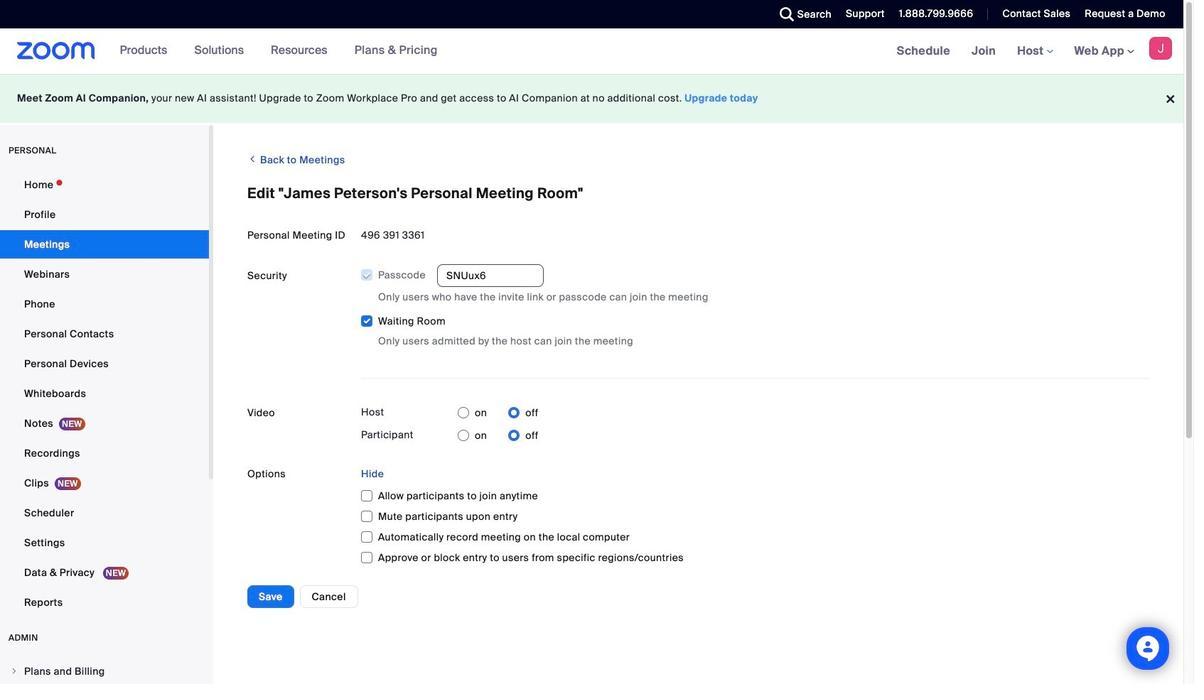 Task type: locate. For each thing, give the bounding box(es) containing it.
None text field
[[437, 265, 544, 287]]

2 option group from the top
[[458, 425, 539, 447]]

product information navigation
[[109, 28, 449, 74]]

option group
[[458, 402, 539, 425], [458, 425, 539, 447]]

group
[[361, 265, 1150, 349]]

banner
[[0, 28, 1184, 75]]

footer
[[0, 74, 1184, 123]]

menu item
[[0, 659, 209, 685]]

right image
[[10, 668, 18, 676]]

personal menu menu
[[0, 171, 209, 619]]



Task type: describe. For each thing, give the bounding box(es) containing it.
profile picture image
[[1150, 37, 1173, 60]]

zoom logo image
[[17, 42, 95, 60]]

meetings navigation
[[887, 28, 1184, 75]]

1 option group from the top
[[458, 402, 539, 425]]

left image
[[247, 152, 258, 166]]



Task type: vqa. For each thing, say whether or not it's contained in the screenshot.
Be in By default, Zoom requires encryption for all data transferred between the Zoom cloud, Zoom client, and Zoom Room. Turn on this setting to require media encryption for 3rd party endpoints (SIP/H.323) as well.  3rd party (SIP/H.323) endpoints that cannot negotiate media encryption compatible with Zoom's standards will be blocked from joining Zoom meetings.
no



